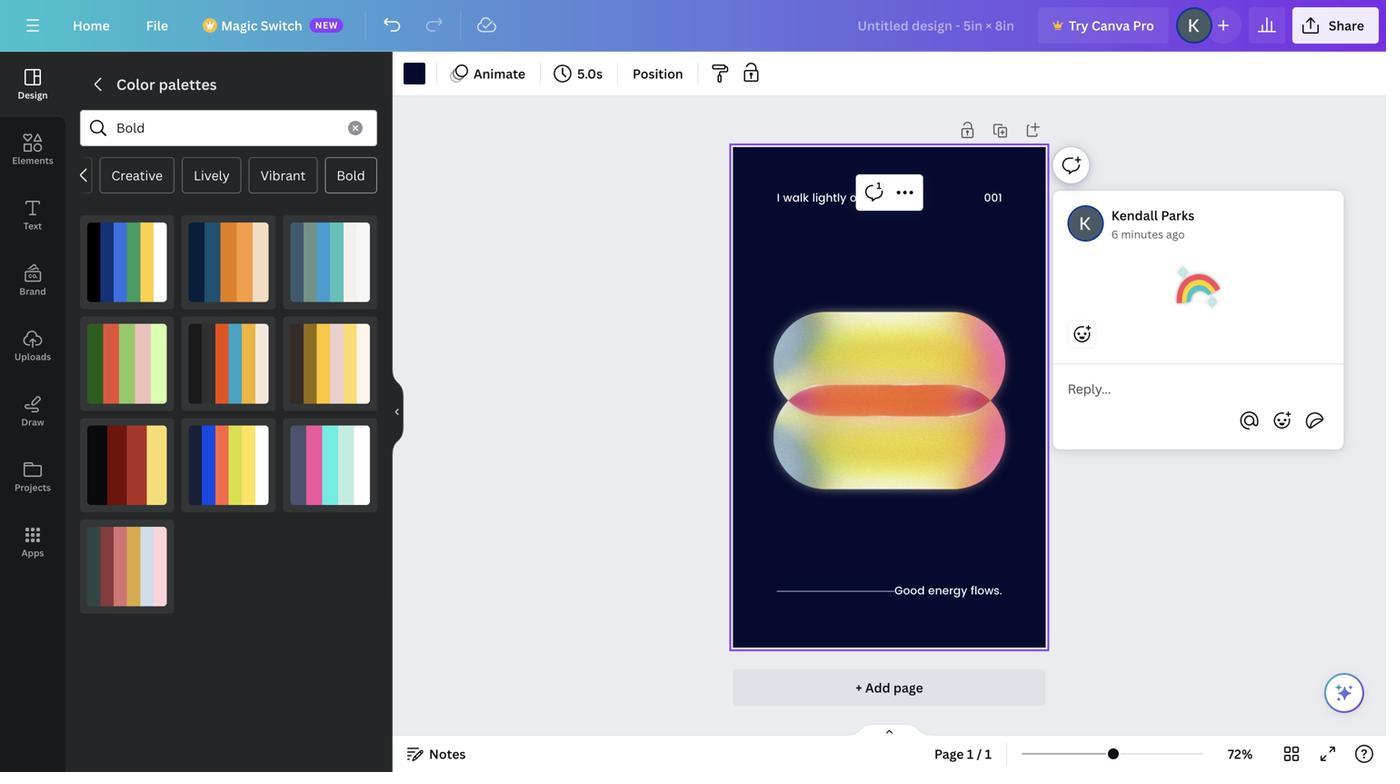 Task type: locate. For each thing, give the bounding box(es) containing it.
animate
[[474, 65, 526, 82]]

side panel tab list
[[0, 52, 65, 576]]

001
[[984, 189, 1003, 208]]

kendall parks 6 minutes ago
[[1112, 207, 1195, 242]]

apply "milk carton" style image
[[290, 223, 370, 303]]

hide image
[[392, 369, 404, 456]]

#050a30 image
[[404, 63, 426, 85], [404, 63, 426, 85]]

palettes
[[159, 75, 217, 94]]

Design title text field
[[843, 7, 1031, 44]]

draw
[[21, 417, 44, 429]]

+ add page
[[856, 680, 924, 697]]

page
[[935, 746, 964, 763]]

apply "lemon meringue" style image
[[290, 324, 370, 404]]

magic switch
[[221, 17, 303, 34]]

share
[[1329, 17, 1365, 34]]

magic
[[221, 17, 258, 34]]

canva
[[1092, 17, 1131, 34]]

projects
[[15, 482, 51, 494]]

uploads button
[[0, 314, 65, 379]]

apply "watermelon" style image
[[87, 324, 167, 404]]

try canva pro
[[1069, 17, 1155, 34]]

color
[[116, 75, 155, 94]]

apply "neon noise" style image
[[189, 426, 269, 506]]

1 left '/'
[[967, 746, 974, 763]]

1 right on
[[877, 180, 882, 192]]

1 right '/'
[[985, 746, 992, 763]]

apps
[[21, 547, 44, 560]]

new
[[315, 19, 338, 31]]

add
[[866, 680, 891, 697]]

0 horizontal spatial 1
[[877, 180, 882, 192]]

try
[[1069, 17, 1089, 34]]

1
[[877, 180, 882, 192], [967, 746, 974, 763], [985, 746, 992, 763]]

position
[[633, 65, 684, 82]]

brand button
[[0, 248, 65, 314]]

ago
[[1167, 227, 1186, 242]]

file
[[146, 17, 168, 34]]

elements button
[[0, 117, 65, 183]]

72% button
[[1211, 740, 1270, 769]]

home
[[73, 17, 110, 34]]

bold
[[337, 167, 365, 184]]

file button
[[132, 7, 183, 44]]

5.0s button
[[548, 59, 610, 88]]

canva assistant image
[[1334, 683, 1356, 705]]

home link
[[58, 7, 124, 44]]

page 1 / 1
[[935, 746, 992, 763]]

expressing gratitude image
[[1177, 266, 1221, 309]]

+
[[856, 680, 863, 697]]

lively button
[[182, 157, 242, 194]]

design button
[[0, 52, 65, 117]]

flows.
[[971, 583, 1003, 601]]

1 button
[[860, 178, 889, 207]]

Reply draft. Add a reply or @mention. text field
[[1068, 379, 1330, 399]]

design
[[18, 89, 48, 101]]

apps button
[[0, 510, 65, 576]]

apply "mid-century icon" style image
[[87, 527, 167, 607]]

parks
[[1162, 207, 1195, 224]]

lively
[[194, 167, 230, 184]]

show pages image
[[846, 724, 933, 738]]



Task type: vqa. For each thing, say whether or not it's contained in the screenshot.
Deselect page button
no



Task type: describe. For each thing, give the bounding box(es) containing it.
page
[[894, 680, 924, 697]]

notes button
[[400, 740, 473, 769]]

position button
[[626, 59, 691, 88]]

animate button
[[445, 59, 533, 88]]

main menu bar
[[0, 0, 1387, 52]]

minutes
[[1122, 227, 1164, 242]]

Search color palettes search field
[[116, 111, 337, 146]]

2 horizontal spatial 1
[[985, 746, 992, 763]]

energy
[[928, 583, 968, 601]]

creative button
[[100, 157, 175, 194]]

6
[[1112, 227, 1119, 242]]

apply "new dawn" style image
[[189, 223, 269, 303]]

kendall parks list
[[1054, 191, 1352, 508]]

uploads
[[14, 351, 51, 363]]

vibrant button
[[249, 157, 318, 194]]

apply "90s arcade" style image
[[87, 223, 167, 303]]

72%
[[1228, 746, 1253, 763]]

switch
[[261, 17, 303, 34]]

apply "outback flower" style image
[[87, 426, 167, 506]]

fun
[[58, 167, 81, 184]]

kendall
[[1112, 207, 1159, 224]]

elements
[[12, 155, 53, 167]]

i
[[777, 189, 780, 208]]

projects button
[[0, 445, 65, 510]]

creative
[[111, 167, 163, 184]]

/
[[977, 746, 982, 763]]

text button
[[0, 183, 65, 248]]

share button
[[1293, 7, 1380, 44]]

bold button
[[325, 157, 377, 194]]

good energy flows.
[[895, 583, 1003, 601]]

try canva pro button
[[1039, 7, 1169, 44]]

vibrant
[[261, 167, 306, 184]]

pro
[[1134, 17, 1155, 34]]

text
[[24, 220, 42, 232]]

+ add page button
[[733, 670, 1046, 707]]

walk
[[783, 189, 809, 208]]

fun button
[[46, 157, 92, 194]]

i walk lightly on this earth.
[[777, 189, 924, 208]]

5.0s
[[578, 65, 603, 82]]

color palettes
[[116, 75, 217, 94]]

apply "mint sundae" style image
[[290, 426, 370, 506]]

on
[[850, 189, 864, 208]]

notes
[[429, 746, 466, 763]]

earth.
[[891, 189, 924, 208]]

this
[[868, 189, 888, 208]]

lightly
[[813, 189, 847, 208]]

1 inside button
[[877, 180, 882, 192]]

brand
[[19, 286, 46, 298]]

apply "skate park" style image
[[189, 324, 269, 404]]

good
[[895, 583, 925, 601]]

1 horizontal spatial 1
[[967, 746, 974, 763]]

draw button
[[0, 379, 65, 445]]



